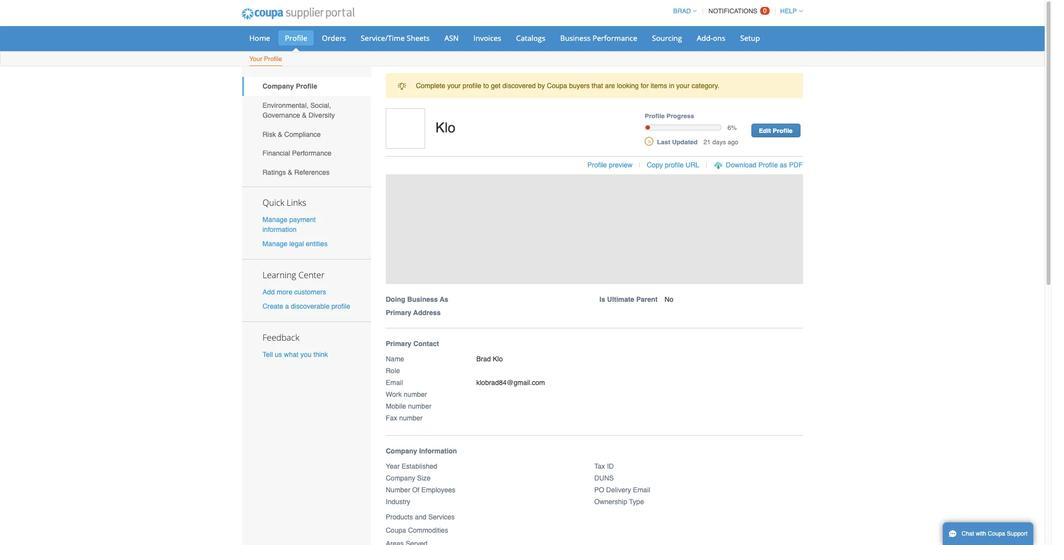 Task type: describe. For each thing, give the bounding box(es) containing it.
complete
[[416, 82, 446, 90]]

profile inside button
[[665, 161, 684, 169]]

help link
[[776, 7, 803, 15]]

mobile
[[386, 402, 406, 410]]

copy profile url button
[[647, 160, 700, 170]]

home
[[249, 33, 270, 43]]

to
[[484, 82, 489, 90]]

links
[[287, 196, 306, 208]]

invoices link
[[467, 31, 508, 45]]

duns
[[595, 474, 614, 482]]

payment
[[290, 215, 316, 223]]

klo banner
[[383, 109, 814, 328]]

feedback
[[263, 332, 300, 343]]

chat with coupa support
[[962, 530, 1028, 537]]

1 your from the left
[[448, 82, 461, 90]]

primary for primary address
[[386, 309, 412, 316]]

size
[[417, 474, 431, 482]]

background image
[[386, 174, 803, 284]]

ons
[[713, 33, 726, 43]]

profile down coupa supplier portal image
[[285, 33, 307, 43]]

create a discoverable profile
[[263, 302, 350, 310]]

products and services
[[386, 513, 455, 521]]

industry
[[386, 498, 411, 506]]

primary contact
[[386, 340, 439, 347]]

contact
[[414, 340, 439, 347]]

manage legal entities
[[263, 240, 328, 248]]

services
[[429, 513, 455, 521]]

add
[[263, 288, 275, 296]]

manage payment information
[[263, 215, 316, 233]]

risk & compliance
[[263, 130, 321, 138]]

center
[[299, 269, 325, 281]]

as
[[780, 161, 788, 169]]

add-ons
[[697, 33, 726, 43]]

klo image
[[386, 109, 425, 149]]

work number mobile number fax number
[[386, 390, 432, 422]]

work
[[386, 390, 402, 398]]

type
[[630, 498, 644, 506]]

looking
[[617, 82, 639, 90]]

delivery
[[607, 486, 632, 494]]

ratings & references link
[[242, 163, 371, 182]]

tell
[[263, 351, 273, 359]]

company profile
[[263, 82, 317, 90]]

profile progress
[[645, 112, 695, 120]]

& inside environmental, social, governance & diversity
[[302, 111, 307, 119]]

products
[[386, 513, 413, 521]]

social,
[[311, 101, 331, 109]]

0 vertical spatial number
[[404, 390, 427, 398]]

profile right edit
[[773, 127, 793, 135]]

commodities
[[408, 526, 449, 534]]

environmental,
[[263, 101, 309, 109]]

established
[[402, 462, 438, 470]]

business performance
[[561, 33, 638, 43]]

ratings & references
[[263, 168, 330, 176]]

diversity
[[309, 111, 335, 119]]

support
[[1008, 530, 1028, 537]]

profile left progress
[[645, 112, 665, 120]]

us
[[275, 351, 282, 359]]

setup link
[[734, 31, 767, 45]]

number of employees
[[386, 486, 456, 494]]

primary for primary contact
[[386, 340, 412, 347]]

home link
[[243, 31, 277, 45]]

profile preview
[[588, 161, 633, 169]]

profile preview link
[[588, 161, 633, 169]]

tell us what you think button
[[263, 350, 328, 360]]

setup
[[741, 33, 761, 43]]

profile left preview
[[588, 161, 607, 169]]

get
[[491, 82, 501, 90]]

your profile link
[[249, 53, 283, 66]]

1 vertical spatial klo
[[493, 355, 503, 363]]

brad for brad klo
[[477, 355, 491, 363]]

company for company size
[[386, 474, 416, 482]]

is
[[600, 295, 606, 303]]

that
[[592, 82, 604, 90]]

catalogs link
[[510, 31, 552, 45]]

coupa inside alert
[[547, 82, 568, 90]]

employees
[[422, 486, 456, 494]]

manage for manage payment information
[[263, 215, 288, 223]]

profile inside button
[[759, 161, 778, 169]]

sourcing
[[652, 33, 683, 43]]

financial
[[263, 149, 290, 157]]

environmental, social, governance & diversity link
[[242, 96, 371, 125]]

quick
[[263, 196, 285, 208]]

learning
[[263, 269, 296, 281]]

legal
[[290, 240, 304, 248]]

learning center
[[263, 269, 325, 281]]

po
[[595, 486, 605, 494]]

tax id duns po delivery email ownership type
[[595, 462, 651, 506]]

complete your profile to get discovered by coupa buyers that are looking for items in your category. alert
[[386, 73, 803, 98]]

company profile link
[[242, 77, 371, 96]]

& for references
[[288, 168, 293, 176]]



Task type: locate. For each thing, give the bounding box(es) containing it.
complete your profile to get discovered by coupa buyers that are looking for items in your category.
[[416, 82, 720, 90]]

1 vertical spatial number
[[408, 402, 432, 410]]

2 horizontal spatial &
[[302, 111, 307, 119]]

2 horizontal spatial profile
[[665, 161, 684, 169]]

0 vertical spatial primary
[[386, 309, 412, 316]]

business right catalogs
[[561, 33, 591, 43]]

manage inside manage payment information
[[263, 215, 288, 223]]

profile right your
[[264, 55, 282, 63]]

coupa down products
[[386, 526, 406, 534]]

&
[[302, 111, 307, 119], [278, 130, 283, 138], [288, 168, 293, 176]]

0 vertical spatial company
[[263, 82, 294, 90]]

manage for manage legal entities
[[263, 240, 288, 248]]

2 vertical spatial profile
[[332, 302, 350, 310]]

0 horizontal spatial your
[[448, 82, 461, 90]]

0 vertical spatial klo
[[436, 120, 456, 136]]

company for company information
[[386, 447, 417, 455]]

what
[[284, 351, 299, 359]]

klo right klo image
[[436, 120, 456, 136]]

0 vertical spatial business
[[561, 33, 591, 43]]

1 vertical spatial email
[[633, 486, 651, 494]]

1 horizontal spatial email
[[633, 486, 651, 494]]

0 horizontal spatial profile
[[332, 302, 350, 310]]

compliance
[[285, 130, 321, 138]]

brad link
[[669, 7, 697, 15]]

chat
[[962, 530, 975, 537]]

information
[[419, 447, 457, 455]]

1 manage from the top
[[263, 215, 288, 223]]

coupa right by
[[547, 82, 568, 90]]

1 vertical spatial business
[[407, 295, 438, 303]]

governance
[[263, 111, 300, 119]]

manage payment information link
[[263, 215, 316, 233]]

copy profile url
[[647, 161, 700, 169]]

of
[[412, 486, 420, 494]]

0 horizontal spatial &
[[278, 130, 283, 138]]

1 horizontal spatial brad
[[674, 7, 691, 15]]

as
[[440, 295, 449, 303]]

your right complete
[[448, 82, 461, 90]]

navigation containing notifications 0
[[669, 1, 803, 21]]

email up work
[[386, 378, 403, 386]]

with
[[976, 530, 987, 537]]

21
[[704, 138, 711, 146]]

category.
[[692, 82, 720, 90]]

add more customers
[[263, 288, 326, 296]]

0 horizontal spatial brad
[[477, 355, 491, 363]]

add-
[[697, 33, 713, 43]]

financial performance link
[[242, 144, 371, 163]]

tell us what you think
[[263, 351, 328, 359]]

& right risk
[[278, 130, 283, 138]]

service/time
[[361, 33, 405, 43]]

0 horizontal spatial klo
[[436, 120, 456, 136]]

chat with coupa support button
[[943, 522, 1034, 545]]

year established
[[386, 462, 438, 470]]

primary up name
[[386, 340, 412, 347]]

pdf
[[790, 161, 803, 169]]

profile left 'url' on the right top of page
[[665, 161, 684, 169]]

0 vertical spatial email
[[386, 378, 403, 386]]

business up the address
[[407, 295, 438, 303]]

1 horizontal spatial coupa
[[547, 82, 568, 90]]

your profile
[[249, 55, 282, 63]]

0 vertical spatial &
[[302, 111, 307, 119]]

number
[[386, 486, 411, 494]]

brad up klobrad84@gmail.com
[[477, 355, 491, 363]]

in
[[669, 82, 675, 90]]

& right the ratings
[[288, 168, 293, 176]]

asn link
[[438, 31, 465, 45]]

1 horizontal spatial klo
[[493, 355, 503, 363]]

ownership
[[595, 498, 628, 506]]

6%
[[728, 124, 737, 131]]

no
[[665, 295, 674, 303]]

customers
[[295, 288, 326, 296]]

brad klo
[[477, 355, 503, 363]]

help
[[781, 7, 797, 15]]

0 horizontal spatial business
[[407, 295, 438, 303]]

edit profile link
[[752, 124, 801, 138]]

and
[[415, 513, 427, 521]]

your right in
[[677, 82, 690, 90]]

profile
[[285, 33, 307, 43], [264, 55, 282, 63], [296, 82, 317, 90], [645, 112, 665, 120], [773, 127, 793, 135], [588, 161, 607, 169], [759, 161, 778, 169]]

navigation
[[669, 1, 803, 21]]

asn
[[445, 33, 459, 43]]

performance up are
[[593, 33, 638, 43]]

1 horizontal spatial performance
[[593, 33, 638, 43]]

copy
[[647, 161, 663, 169]]

2 horizontal spatial coupa
[[989, 530, 1006, 537]]

1 vertical spatial profile
[[665, 161, 684, 169]]

performance up references
[[292, 149, 332, 157]]

0 horizontal spatial performance
[[292, 149, 332, 157]]

2 vertical spatial company
[[386, 474, 416, 482]]

number
[[404, 390, 427, 398], [408, 402, 432, 410], [399, 414, 423, 422]]

brad
[[674, 7, 691, 15], [477, 355, 491, 363]]

& left diversity
[[302, 111, 307, 119]]

0 vertical spatial brad
[[674, 7, 691, 15]]

notifications
[[709, 7, 758, 15]]

add more customers link
[[263, 288, 326, 296]]

buyers
[[569, 82, 590, 90]]

your
[[249, 55, 262, 63]]

1 primary from the top
[[386, 309, 412, 316]]

1 vertical spatial brad
[[477, 355, 491, 363]]

1 vertical spatial performance
[[292, 149, 332, 157]]

primary address
[[386, 309, 441, 316]]

download profile as pdf button
[[726, 160, 803, 170]]

0 horizontal spatial coupa
[[386, 526, 406, 534]]

1 vertical spatial primary
[[386, 340, 412, 347]]

brad for brad
[[674, 7, 691, 15]]

2 primary from the top
[[386, 340, 412, 347]]

0 vertical spatial manage
[[263, 215, 288, 223]]

number right mobile
[[408, 402, 432, 410]]

profile right discoverable
[[332, 302, 350, 310]]

manage up information
[[263, 215, 288, 223]]

discoverable
[[291, 302, 330, 310]]

coupa right with
[[989, 530, 1006, 537]]

0 horizontal spatial email
[[386, 378, 403, 386]]

profile inside alert
[[463, 82, 482, 90]]

primary down "doing"
[[386, 309, 412, 316]]

coupa supplier portal image
[[235, 1, 362, 26]]

company up number
[[386, 474, 416, 482]]

2 your from the left
[[677, 82, 690, 90]]

primary inside klo banner
[[386, 309, 412, 316]]

klo
[[436, 120, 456, 136], [493, 355, 503, 363]]

0 vertical spatial profile
[[463, 82, 482, 90]]

1 horizontal spatial profile
[[463, 82, 482, 90]]

manage down information
[[263, 240, 288, 248]]

profile left the to
[[463, 82, 482, 90]]

manage legal entities link
[[263, 240, 328, 248]]

& for compliance
[[278, 130, 283, 138]]

quick links
[[263, 196, 306, 208]]

url
[[686, 161, 700, 169]]

ratings
[[263, 168, 286, 176]]

entities
[[306, 240, 328, 248]]

sourcing link
[[646, 31, 689, 45]]

1 horizontal spatial your
[[677, 82, 690, 90]]

environmental, social, governance & diversity
[[263, 101, 335, 119]]

2 vertical spatial number
[[399, 414, 423, 422]]

business inside klo banner
[[407, 295, 438, 303]]

brad inside navigation
[[674, 7, 691, 15]]

orders link
[[316, 31, 353, 45]]

klo up klobrad84@gmail.com
[[493, 355, 503, 363]]

catalogs
[[516, 33, 546, 43]]

email inside tax id duns po delivery email ownership type
[[633, 486, 651, 494]]

are
[[605, 82, 615, 90]]

discovered
[[503, 82, 536, 90]]

1 horizontal spatial &
[[288, 168, 293, 176]]

number right work
[[404, 390, 427, 398]]

klo inside banner
[[436, 120, 456, 136]]

doing business as
[[386, 295, 449, 303]]

parent
[[637, 295, 658, 303]]

coupa inside "button"
[[989, 530, 1006, 537]]

performance inside financial performance link
[[292, 149, 332, 157]]

1 horizontal spatial business
[[561, 33, 591, 43]]

ultimate
[[608, 295, 635, 303]]

profile left as
[[759, 161, 778, 169]]

company up year
[[386, 447, 417, 455]]

number down mobile
[[399, 414, 423, 422]]

performance for business performance
[[593, 33, 638, 43]]

1 vertical spatial &
[[278, 130, 283, 138]]

company up the environmental,
[[263, 82, 294, 90]]

company size
[[386, 474, 431, 482]]

doing
[[386, 295, 406, 303]]

performance inside business performance link
[[593, 33, 638, 43]]

create
[[263, 302, 283, 310]]

email up type
[[633, 486, 651, 494]]

year
[[386, 462, 400, 470]]

company for company profile
[[263, 82, 294, 90]]

1 vertical spatial company
[[386, 447, 417, 455]]

invoices
[[474, 33, 502, 43]]

manage
[[263, 215, 288, 223], [263, 240, 288, 248]]

address
[[414, 309, 441, 316]]

0 vertical spatial performance
[[593, 33, 638, 43]]

performance for financial performance
[[292, 149, 332, 157]]

service/time sheets
[[361, 33, 430, 43]]

1 vertical spatial manage
[[263, 240, 288, 248]]

profile up social,
[[296, 82, 317, 90]]

references
[[295, 168, 330, 176]]

brad up sourcing
[[674, 7, 691, 15]]

2 vertical spatial &
[[288, 168, 293, 176]]

2 manage from the top
[[263, 240, 288, 248]]



Task type: vqa. For each thing, say whether or not it's contained in the screenshot.
with
yes



